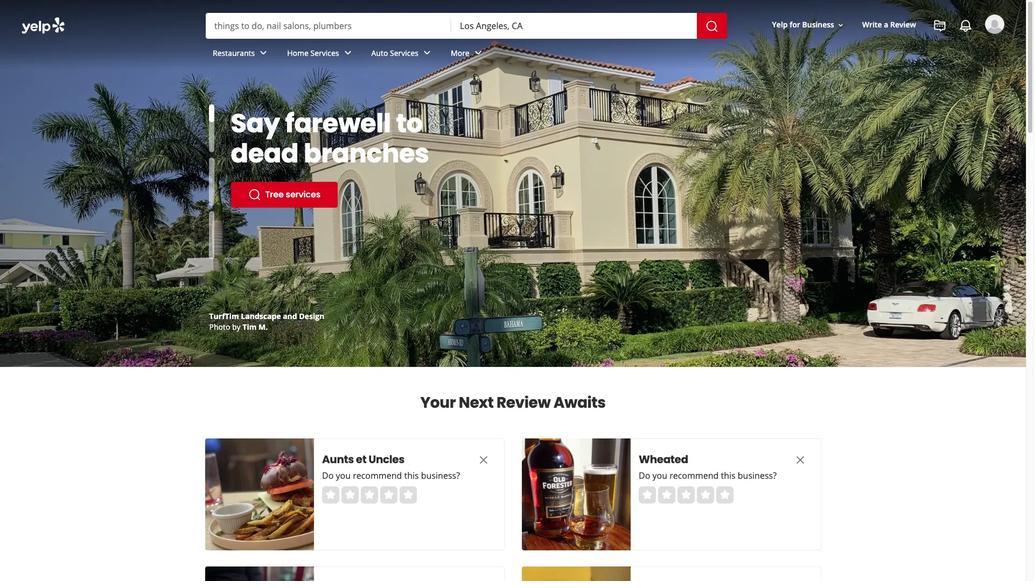Task type: vqa. For each thing, say whether or not it's contained in the screenshot.
the is to the bottom
no



Task type: locate. For each thing, give the bounding box(es) containing it.
do down "aunts"
[[322, 470, 333, 482]]

1 horizontal spatial do
[[638, 470, 650, 482]]

3 24 chevron down v2 image from the left
[[472, 47, 485, 59]]

None field
[[214, 20, 443, 32], [460, 20, 688, 32]]

0 horizontal spatial review
[[497, 393, 551, 414]]

1 recommend from the left
[[353, 470, 402, 482]]

write a review link
[[858, 15, 920, 35]]

this down wheated link
[[721, 470, 735, 482]]

1 horizontal spatial none field
[[460, 20, 688, 32]]

2 this from the left
[[721, 470, 735, 482]]

0 horizontal spatial (no rating) image
[[322, 487, 417, 504]]

1 (no rating) image from the left
[[322, 487, 417, 504]]

1 do you recommend this business? from the left
[[322, 470, 460, 482]]

1 horizontal spatial rating element
[[638, 487, 733, 504]]

your
[[420, 393, 456, 414]]

recommend down wheated link
[[669, 470, 718, 482]]

2 24 chevron down v2 image from the left
[[421, 47, 434, 59]]

24 chevron down v2 image
[[341, 47, 354, 59], [421, 47, 434, 59], [472, 47, 485, 59]]

design
[[299, 311, 324, 322]]

1 horizontal spatial this
[[721, 470, 735, 482]]

services for auto services
[[390, 48, 418, 58]]

you down wheated
[[652, 470, 667, 482]]

0 horizontal spatial do you recommend this business?
[[322, 470, 460, 482]]

rating element
[[322, 487, 417, 504], [638, 487, 733, 504]]

2 do from the left
[[638, 470, 650, 482]]

rating element down wheated link
[[638, 487, 733, 504]]

do down wheated
[[638, 470, 650, 482]]

1 none field from the left
[[214, 20, 443, 32]]

24 search v2 image
[[248, 189, 261, 201]]

business? down wheated link
[[737, 470, 776, 482]]

0 horizontal spatial business?
[[421, 470, 460, 482]]

2 recommend from the left
[[669, 470, 718, 482]]

2 (no rating) image from the left
[[638, 487, 733, 504]]

1 do from the left
[[322, 470, 333, 482]]

None radio
[[658, 487, 675, 504], [697, 487, 714, 504], [716, 487, 733, 504], [658, 487, 675, 504], [697, 487, 714, 504], [716, 487, 733, 504]]

review for next
[[497, 393, 551, 414]]

1 horizontal spatial do you recommend this business?
[[638, 470, 776, 482]]

2 horizontal spatial 24 chevron down v2 image
[[472, 47, 485, 59]]

(no rating) image for wheated
[[638, 487, 733, 504]]

1 vertical spatial review
[[497, 393, 551, 414]]

tree services link
[[231, 182, 338, 208]]

none field 'near'
[[460, 20, 688, 32]]

1 you from the left
[[336, 470, 350, 482]]

None search field
[[0, 0, 1026, 80], [206, 13, 729, 39], [0, 0, 1026, 80], [206, 13, 729, 39]]

tim
[[243, 322, 257, 332]]

1 horizontal spatial you
[[652, 470, 667, 482]]

tim m. link
[[243, 322, 268, 332]]

2 you from the left
[[652, 470, 667, 482]]

1 horizontal spatial recommend
[[669, 470, 718, 482]]

Near text field
[[460, 20, 688, 32]]

24 chevron down v2 image left auto
[[341, 47, 354, 59]]

review right next
[[497, 393, 551, 414]]

photo of aunts et uncles image
[[205, 439, 314, 551]]

do
[[322, 470, 333, 482], [638, 470, 650, 482]]

turftim landscape and design photo by tim m.
[[209, 311, 324, 332]]

user actions element
[[763, 13, 1020, 80]]

say farewell to dead branches
[[231, 106, 429, 172]]

review inside user actions element
[[890, 20, 916, 30]]

recommend
[[353, 470, 402, 482], [669, 470, 718, 482]]

0 horizontal spatial 24 chevron down v2 image
[[341, 47, 354, 59]]

recommend down "uncles" on the left
[[353, 470, 402, 482]]

24 chevron down v2 image inside auto services link
[[421, 47, 434, 59]]

rating element down aunts et uncles in the left bottom of the page
[[322, 487, 417, 504]]

(no rating) image down aunts et uncles in the left bottom of the page
[[322, 487, 417, 504]]

0 horizontal spatial you
[[336, 470, 350, 482]]

search image
[[706, 20, 718, 33]]

business?
[[421, 470, 460, 482], [737, 470, 776, 482]]

1 rating element from the left
[[322, 487, 417, 504]]

this for wheated
[[721, 470, 735, 482]]

do you recommend this business?
[[322, 470, 460, 482], [638, 470, 776, 482]]

wheated
[[638, 452, 688, 467]]

none field up business categories element
[[460, 20, 688, 32]]

home services
[[287, 48, 339, 58]]

business? down aunts et uncles link
[[421, 470, 460, 482]]

1 horizontal spatial 24 chevron down v2 image
[[421, 47, 434, 59]]

business? for wheated
[[737, 470, 776, 482]]

wheated link
[[638, 452, 773, 467]]

2 none field from the left
[[460, 20, 688, 32]]

0 horizontal spatial services
[[311, 48, 339, 58]]

1 business? from the left
[[421, 470, 460, 482]]

(no rating) image down wheated link
[[638, 487, 733, 504]]

24 chevron down v2 image for more
[[472, 47, 485, 59]]

services inside "link"
[[311, 48, 339, 58]]

by
[[232, 322, 241, 332]]

services right home
[[311, 48, 339, 58]]

review
[[890, 20, 916, 30], [497, 393, 551, 414]]

services
[[286, 189, 320, 201]]

1 this from the left
[[404, 470, 419, 482]]

1 horizontal spatial services
[[390, 48, 418, 58]]

services
[[311, 48, 339, 58], [390, 48, 418, 58]]

services right auto
[[390, 48, 418, 58]]

you
[[336, 470, 350, 482], [652, 470, 667, 482]]

0 horizontal spatial do
[[322, 470, 333, 482]]

yelp for business button
[[768, 15, 849, 35]]

more link
[[442, 39, 493, 70]]

a
[[884, 20, 888, 30]]

this down aunts et uncles link
[[404, 470, 419, 482]]

say
[[231, 106, 280, 142]]

do for aunts et uncles
[[322, 470, 333, 482]]

0 horizontal spatial rating element
[[322, 487, 417, 504]]

24 chevron down v2 image inside more link
[[472, 47, 485, 59]]

0 horizontal spatial this
[[404, 470, 419, 482]]

None radio
[[322, 487, 339, 504], [341, 487, 358, 504], [361, 487, 378, 504], [380, 487, 397, 504], [399, 487, 417, 504], [638, 487, 656, 504], [677, 487, 694, 504], [322, 487, 339, 504], [341, 487, 358, 504], [361, 487, 378, 504], [380, 487, 397, 504], [399, 487, 417, 504], [638, 487, 656, 504], [677, 487, 694, 504]]

24 chevron down v2 image right auto services
[[421, 47, 434, 59]]

photo of zanmi image
[[522, 567, 630, 582]]

0 horizontal spatial none field
[[214, 20, 443, 32]]

24 chevron down v2 image right more
[[472, 47, 485, 59]]

24 chevron down v2 image inside 'home services' "link"
[[341, 47, 354, 59]]

0 vertical spatial review
[[890, 20, 916, 30]]

business
[[802, 20, 834, 30]]

2 services from the left
[[390, 48, 418, 58]]

landscape
[[241, 311, 281, 322]]

review right a
[[890, 20, 916, 30]]

1 horizontal spatial (no rating) image
[[638, 487, 733, 504]]

24 chevron down v2 image for auto services
[[421, 47, 434, 59]]

2 do you recommend this business? from the left
[[638, 470, 776, 482]]

do you recommend this business? down wheated link
[[638, 470, 776, 482]]

do you recommend this business? down aunts et uncles link
[[322, 470, 460, 482]]

1 services from the left
[[311, 48, 339, 58]]

tree services
[[265, 189, 320, 201]]

services for home services
[[311, 48, 339, 58]]

1 horizontal spatial review
[[890, 20, 916, 30]]

0 horizontal spatial recommend
[[353, 470, 402, 482]]

business? for aunts et uncles
[[421, 470, 460, 482]]

review for a
[[890, 20, 916, 30]]

1 horizontal spatial business?
[[737, 470, 776, 482]]

none field up 'home services' "link"
[[214, 20, 443, 32]]

this
[[404, 470, 419, 482], [721, 470, 735, 482]]

24 chevron down v2 image for home services
[[341, 47, 354, 59]]

24 chevron down v2 image
[[257, 47, 270, 59]]

2 rating element from the left
[[638, 487, 733, 504]]

(no rating) image
[[322, 487, 417, 504], [638, 487, 733, 504]]

yelp
[[772, 20, 788, 30]]

1 24 chevron down v2 image from the left
[[341, 47, 354, 59]]

you down "aunts"
[[336, 470, 350, 482]]

auto
[[371, 48, 388, 58]]

2 business? from the left
[[737, 470, 776, 482]]

branches
[[304, 136, 429, 172]]

none field find
[[214, 20, 443, 32]]



Task type: describe. For each thing, give the bounding box(es) containing it.
recommend for wheated
[[669, 470, 718, 482]]

do for wheated
[[638, 470, 650, 482]]

restaurants link
[[204, 39, 279, 70]]

write a review
[[862, 20, 916, 30]]

business categories element
[[204, 39, 1004, 70]]

photo
[[209, 322, 230, 332]]

16 chevron down v2 image
[[836, 21, 845, 29]]

aunts et uncles link
[[322, 452, 456, 467]]

m.
[[259, 322, 268, 332]]

dismiss card image
[[794, 454, 807, 467]]

rating element for aunts et uncles
[[322, 487, 417, 504]]

explore banner section banner
[[0, 0, 1026, 367]]

aunts
[[322, 452, 354, 467]]

turftim
[[209, 311, 239, 322]]

for
[[790, 20, 800, 30]]

more
[[451, 48, 469, 58]]

auto services link
[[363, 39, 442, 70]]

you for wheated
[[652, 470, 667, 482]]

this for aunts et uncles
[[404, 470, 419, 482]]

dead
[[231, 136, 299, 172]]

home
[[287, 48, 309, 58]]

auto services
[[371, 48, 418, 58]]

(no rating) image for aunts et uncles
[[322, 487, 417, 504]]

uncles
[[368, 452, 404, 467]]

write
[[862, 20, 882, 30]]

recommend for aunts et uncles
[[353, 470, 402, 482]]

aunts et uncles
[[322, 452, 404, 467]]

yelp for business
[[772, 20, 834, 30]]

rating element for wheated
[[638, 487, 733, 504]]

photo of werkstatt image
[[205, 567, 314, 582]]

restaurants
[[213, 48, 255, 58]]

photo of wheated image
[[522, 439, 630, 551]]

next
[[459, 393, 494, 414]]

farewell
[[285, 106, 391, 142]]

Find text field
[[214, 20, 443, 32]]

dismiss card image
[[477, 454, 490, 467]]

and
[[283, 311, 297, 322]]

to
[[396, 106, 423, 142]]

awaits
[[554, 393, 606, 414]]

jeremy m. image
[[985, 15, 1004, 34]]

home services link
[[279, 39, 363, 70]]

turftim landscape and design link
[[209, 311, 324, 322]]

do you recommend this business? for aunts et uncles
[[322, 470, 460, 482]]

et
[[356, 452, 366, 467]]

you for aunts et uncles
[[336, 470, 350, 482]]

projects image
[[933, 19, 946, 32]]

your next review awaits
[[420, 393, 606, 414]]

do you recommend this business? for wheated
[[638, 470, 776, 482]]

notifications image
[[959, 19, 972, 32]]

tree
[[265, 189, 284, 201]]



